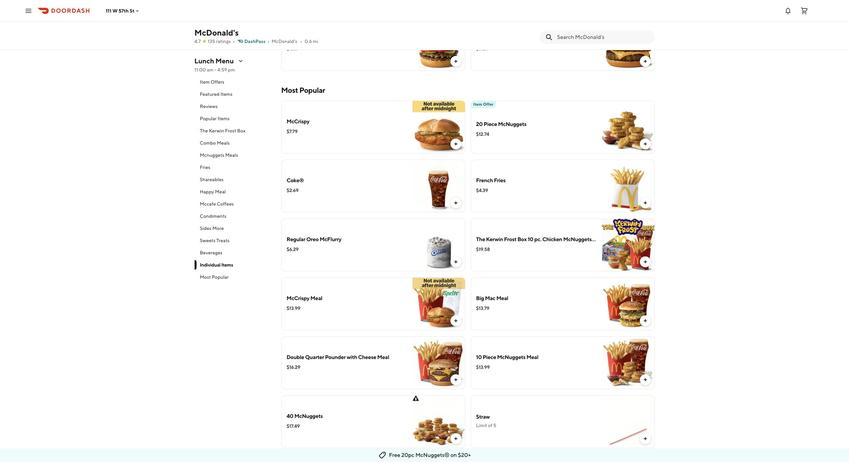 Task type: vqa. For each thing, say whether or not it's contained in the screenshot.


Task type: locate. For each thing, give the bounding box(es) containing it.
2 vertical spatial items
[[221, 263, 233, 268]]

the for the kerwin frost box
[[200, 128, 208, 134]]

0 vertical spatial meals
[[217, 140, 230, 146]]

sweets treats button
[[195, 235, 273, 247]]

1 vertical spatial mcdonald's
[[272, 39, 297, 44]]

4.7
[[195, 39, 201, 44]]

1 mccrispy from the top
[[287, 118, 310, 125]]

item for item offers
[[200, 79, 210, 85]]

popular inside button
[[200, 116, 217, 121]]

frost
[[225, 128, 236, 134], [504, 236, 517, 243]]

Item Search search field
[[557, 34, 650, 41]]

cheese
[[515, 36, 533, 42], [358, 354, 377, 361]]

mccafe coffees button
[[195, 198, 273, 210]]

french
[[476, 177, 493, 184]]

deluxe
[[534, 36, 551, 42]]

1 horizontal spatial $13.99
[[476, 365, 490, 370]]

big mac meal
[[476, 295, 509, 302]]

2 vertical spatial popular
[[212, 275, 229, 280]]

1 vertical spatial popular
[[200, 116, 217, 121]]

quarter for cheese
[[495, 36, 514, 42]]

20pc
[[402, 452, 415, 459]]

items for featured items
[[221, 92, 233, 97]]

fries right french at the right top
[[494, 177, 506, 184]]

40
[[287, 413, 294, 420]]

items
[[221, 92, 233, 97], [218, 116, 230, 121], [221, 263, 233, 268]]

0 vertical spatial frost
[[225, 128, 236, 134]]

frost left box
[[225, 128, 236, 134]]

add item to cart image
[[453, 59, 459, 64], [453, 141, 459, 147], [643, 141, 648, 147], [453, 200, 459, 206], [643, 200, 648, 206], [453, 259, 459, 265], [643, 259, 648, 265], [453, 318, 459, 324], [453, 377, 459, 383], [453, 436, 459, 442], [643, 436, 648, 442]]

1 vertical spatial most
[[200, 275, 211, 280]]

meals for combo meals
[[217, 140, 230, 146]]

ratings
[[216, 39, 231, 44]]

featured items
[[200, 92, 233, 97]]

dashpass
[[245, 39, 266, 44]]

sweets treats
[[200, 238, 230, 244]]

0 horizontal spatial most
[[200, 275, 211, 280]]

featured items button
[[195, 88, 273, 100]]

• right dashpass at left
[[268, 39, 270, 44]]

0 vertical spatial add item to cart image
[[643, 59, 648, 64]]

mccrispy
[[287, 118, 310, 125], [287, 295, 310, 302]]

0 horizontal spatial cheese
[[358, 354, 377, 361]]

2 • from the left
[[268, 39, 270, 44]]

item inside button
[[200, 79, 210, 85]]

mccrispy for mccrispy
[[287, 118, 310, 125]]

the kerwin frost box button
[[195, 125, 273, 137]]

quarter for pounder
[[305, 354, 324, 361]]

oreo
[[306, 236, 319, 243]]

most
[[281, 86, 298, 95], [200, 275, 211, 280]]

1 horizontal spatial item
[[474, 102, 483, 107]]

$16.29
[[287, 365, 300, 370]]

1 horizontal spatial kerwin
[[486, 236, 503, 243]]

condiments button
[[195, 210, 273, 222]]

menu
[[216, 57, 234, 65]]

piece for 10
[[483, 354, 496, 361]]

double quarter pounder with cheese meal
[[287, 354, 389, 361]]

0 vertical spatial most popular
[[281, 86, 325, 95]]

1 horizontal spatial •
[[268, 39, 270, 44]]

11:00 am - 4:59 pm
[[195, 67, 235, 73]]

$13.99 for mccrispy
[[287, 306, 300, 311]]

items inside button
[[218, 116, 230, 121]]

0 vertical spatial items
[[221, 92, 233, 97]]

1 vertical spatial piece
[[483, 354, 496, 361]]

meal
[[215, 189, 226, 195], [593, 236, 605, 243], [311, 295, 323, 302], [497, 295, 509, 302], [377, 354, 389, 361], [527, 354, 539, 361]]

item offer
[[474, 102, 494, 107]]

0 vertical spatial piece
[[484, 121, 497, 128]]

$13.99 down mccrispy meal
[[287, 306, 300, 311]]

individual items
[[200, 263, 233, 268]]

40 mcnuggets image
[[413, 396, 465, 449]]

add item to cart image for the kerwin frost box 10 pc. chicken mcnuggets meal
[[643, 259, 648, 265]]

1 vertical spatial item
[[474, 102, 483, 107]]

0 vertical spatial $13.99
[[287, 306, 300, 311]]

3 • from the left
[[300, 39, 302, 44]]

frost for box
[[225, 128, 236, 134]]

kerwin for the kerwin frost box 10 pc. chicken mcnuggets meal
[[486, 236, 503, 243]]

20 piece mcnuggets image
[[602, 101, 655, 154]]

big mac meal image
[[602, 278, 655, 331]]

double for double quarter cheese deluxe
[[476, 36, 494, 42]]

double up $4.11
[[287, 36, 304, 42]]

fries
[[200, 165, 210, 170], [494, 177, 506, 184]]

happy meal
[[200, 189, 226, 195]]

items down item offers button
[[221, 92, 233, 97]]

0 vertical spatial mcdonald's
[[195, 28, 239, 37]]

open menu image
[[24, 7, 33, 15]]

mcdonald's for mcdonald's
[[195, 28, 239, 37]]

items up the kerwin frost box
[[218, 116, 230, 121]]

0 vertical spatial kerwin
[[209, 128, 224, 134]]

double quarter cheese deluxe image
[[602, 18, 655, 71]]

meals down the kerwin frost box
[[217, 140, 230, 146]]

add item to cart image for 40 mcnuggets
[[453, 436, 459, 442]]

1 vertical spatial meals
[[225, 153, 238, 158]]

1 vertical spatial frost
[[504, 236, 517, 243]]

kerwin up the combo meals
[[209, 128, 224, 134]]

0 horizontal spatial $13.99
[[287, 306, 300, 311]]

popular items button
[[195, 113, 273, 125]]

coke®
[[287, 177, 304, 184]]

item left offer
[[474, 102, 483, 107]]

$4.11
[[287, 46, 297, 52]]

0.6
[[305, 39, 312, 44]]

the up combo
[[200, 128, 208, 134]]

0 vertical spatial cheese
[[515, 36, 533, 42]]

beverages button
[[195, 247, 273, 259]]

mccrispy image
[[413, 101, 465, 154]]

meals
[[217, 140, 230, 146], [225, 153, 238, 158]]

the for the kerwin frost box 10 pc. chicken mcnuggets meal
[[476, 236, 485, 243]]

2 horizontal spatial •
[[300, 39, 302, 44]]

popular items
[[200, 116, 230, 121]]

0 vertical spatial the
[[200, 128, 208, 134]]

kerwin inside button
[[209, 128, 224, 134]]

0 horizontal spatial item
[[200, 79, 210, 85]]

the kerwin frost box 10 pc. chicken mcnuggets meal
[[476, 236, 605, 243]]

quarter
[[495, 36, 514, 42], [305, 354, 324, 361]]

1 vertical spatial most popular
[[200, 275, 229, 280]]

2 add item to cart image from the top
[[643, 318, 648, 324]]

1 vertical spatial items
[[218, 116, 230, 121]]

1 vertical spatial fries
[[494, 177, 506, 184]]

the up $19.58
[[476, 236, 485, 243]]

0 vertical spatial mccrispy
[[287, 118, 310, 125]]

item
[[200, 79, 210, 85], [474, 102, 483, 107]]

1 vertical spatial $13.99
[[476, 365, 490, 370]]

0 vertical spatial most
[[281, 86, 298, 95]]

1 vertical spatial the
[[476, 236, 485, 243]]

pm
[[228, 67, 235, 73]]

$13.99 down 10
[[476, 365, 490, 370]]

meals up 'fries' button
[[225, 153, 238, 158]]

lunch menu
[[195, 57, 234, 65]]

$17.49
[[287, 424, 300, 429]]

1 vertical spatial kerwin
[[486, 236, 503, 243]]

meals for mcnuggets meals
[[225, 153, 238, 158]]

1 vertical spatial quarter
[[305, 354, 324, 361]]

1 vertical spatial mccrispy
[[287, 295, 310, 302]]

item offers
[[200, 79, 225, 85]]

1 horizontal spatial most popular
[[281, 86, 325, 95]]

mi
[[313, 39, 318, 44]]

sides
[[200, 226, 212, 231]]

item left "offers" at the left top of the page
[[200, 79, 210, 85]]

0 horizontal spatial quarter
[[305, 354, 324, 361]]

3 add item to cart image from the top
[[643, 377, 648, 383]]

add item to cart image for big mac meal
[[643, 318, 648, 324]]

cheese left deluxe
[[515, 36, 533, 42]]

regular
[[287, 236, 306, 243]]

1 vertical spatial add item to cart image
[[643, 318, 648, 324]]

1 horizontal spatial the
[[476, 236, 485, 243]]

0 vertical spatial fries
[[200, 165, 210, 170]]

• right ratings
[[233, 39, 235, 44]]

0 vertical spatial item
[[200, 79, 210, 85]]

kerwin up $19.58
[[486, 236, 503, 243]]

0 vertical spatial quarter
[[495, 36, 514, 42]]

$13.99
[[287, 306, 300, 311], [476, 365, 490, 370]]

2 mccrispy from the top
[[287, 295, 310, 302]]

piece right 10
[[483, 354, 496, 361]]

0 horizontal spatial frost
[[225, 128, 236, 134]]

the inside button
[[200, 128, 208, 134]]

reviews
[[200, 104, 218, 109]]

cheese right the with
[[358, 354, 377, 361]]

fries button
[[195, 161, 273, 174]]

0 horizontal spatial fries
[[200, 165, 210, 170]]

sides more button
[[195, 222, 273, 235]]

add item to cart image
[[643, 59, 648, 64], [643, 318, 648, 324], [643, 377, 648, 383]]

fries up shareables at the left of page
[[200, 165, 210, 170]]

$19.58
[[476, 247, 490, 252]]

0 horizontal spatial most popular
[[200, 275, 229, 280]]

double up $9.69 in the right top of the page
[[476, 36, 494, 42]]

1 horizontal spatial quarter
[[495, 36, 514, 42]]

mccrispy meal
[[287, 295, 323, 302]]

• left 0.6
[[300, 39, 302, 44]]

happy
[[200, 189, 214, 195]]

frost inside button
[[225, 128, 236, 134]]

piece right 20 at the top right of page
[[484, 121, 497, 128]]

•
[[233, 39, 235, 44], [268, 39, 270, 44], [300, 39, 302, 44]]

add item to cart image for regular oreo mcflurry
[[453, 259, 459, 265]]

0 horizontal spatial mcdonald's
[[195, 28, 239, 37]]

add item to cart image for double quarter pounder with cheese meal
[[453, 377, 459, 383]]

mcdonald's for mcdonald's • 0.6 mi
[[272, 39, 297, 44]]

0 items, open order cart image
[[801, 7, 809, 15]]

111
[[106, 8, 112, 13]]

0 horizontal spatial •
[[233, 39, 235, 44]]

mcdonald's up 135 ratings •
[[195, 28, 239, 37]]

20 piece mcnuggets
[[476, 121, 527, 128]]

the kerwin frost box 10 pc. chicken mcnuggets meal image
[[602, 219, 655, 272]]

$12.74
[[476, 132, 489, 137]]

mcnuggets
[[498, 121, 527, 128], [564, 236, 592, 243], [497, 354, 526, 361], [295, 413, 323, 420]]

2 vertical spatial add item to cart image
[[643, 377, 648, 383]]

popular
[[300, 86, 325, 95], [200, 116, 217, 121], [212, 275, 229, 280]]

most popular
[[281, 86, 325, 95], [200, 275, 229, 280]]

items inside button
[[221, 92, 233, 97]]

items down 'beverages' button
[[221, 263, 233, 268]]

regular oreo mcflurry image
[[413, 219, 465, 272]]

frost for box 10
[[504, 236, 517, 243]]

mcdonald's up $4.11
[[272, 39, 297, 44]]

135 ratings •
[[208, 39, 235, 44]]

treats
[[216, 238, 230, 244]]

add item to cart image for mccrispy meal
[[453, 318, 459, 324]]

napkin image
[[413, 455, 465, 463]]

mccafe
[[200, 201, 216, 207]]

the kerwin frost box
[[200, 128, 246, 134]]

1 horizontal spatial mcdonald's
[[272, 39, 297, 44]]

1 horizontal spatial frost
[[504, 236, 517, 243]]

0 vertical spatial popular
[[300, 86, 325, 95]]

0 horizontal spatial kerwin
[[209, 128, 224, 134]]

0 horizontal spatial the
[[200, 128, 208, 134]]

1 horizontal spatial cheese
[[515, 36, 533, 42]]

double hamburger image
[[413, 18, 465, 71]]

40 mcnuggets
[[287, 413, 323, 420]]

double up $16.29
[[287, 354, 304, 361]]

piece for 20
[[484, 121, 497, 128]]

frost left box 10
[[504, 236, 517, 243]]



Task type: describe. For each thing, give the bounding box(es) containing it.
w
[[112, 8, 118, 13]]

chicken
[[543, 236, 563, 243]]

items for individual items
[[221, 263, 233, 268]]

mccrispy meal image
[[413, 278, 465, 331]]

10
[[476, 354, 482, 361]]

20
[[476, 121, 483, 128]]

mcnuggetsⓡ
[[416, 452, 450, 459]]

combo
[[200, 140, 216, 146]]

happy meal button
[[195, 186, 273, 198]]

mccrispy for mccrispy meal
[[287, 295, 310, 302]]

mcdonald's • 0.6 mi
[[272, 39, 318, 44]]

of
[[488, 423, 493, 429]]

$13.99 for 10
[[476, 365, 490, 370]]

111 w 57th st button
[[106, 8, 140, 13]]

items for popular items
[[218, 116, 230, 121]]

french fries image
[[602, 160, 655, 213]]

1 vertical spatial cheese
[[358, 354, 377, 361]]

mcnuggets up the $17.49
[[295, 413, 323, 420]]

with
[[347, 354, 357, 361]]

notification bell image
[[784, 7, 793, 15]]

condiments
[[200, 214, 227, 219]]

item for item offer
[[474, 102, 483, 107]]

10 piece mcnuggets meal image
[[602, 337, 655, 390]]

kerwin for the kerwin frost box
[[209, 128, 224, 134]]

$7.79
[[287, 129, 298, 134]]

reviews button
[[195, 100, 273, 113]]

111 w 57th st
[[106, 8, 134, 13]]

most inside button
[[200, 275, 211, 280]]

more
[[212, 226, 224, 231]]

meal inside 'happy meal' button
[[215, 189, 226, 195]]

most popular button
[[195, 271, 273, 284]]

box 10
[[518, 236, 534, 243]]

1 add item to cart image from the top
[[643, 59, 648, 64]]

st
[[130, 8, 134, 13]]

popular inside button
[[212, 275, 229, 280]]

$2.69
[[287, 188, 299, 193]]

most popular inside button
[[200, 275, 229, 280]]

shareables
[[200, 177, 224, 182]]

am
[[207, 67, 214, 73]]

• for dashpass •
[[268, 39, 270, 44]]

$4.39
[[476, 188, 488, 193]]

featured
[[200, 92, 220, 97]]

regular oreo mcflurry
[[287, 236, 342, 243]]

mcnuggets meals
[[200, 153, 238, 158]]

combo meals
[[200, 140, 230, 146]]

57th
[[119, 8, 129, 13]]

sides more
[[200, 226, 224, 231]]

add item to cart image for 10 piece mcnuggets meal
[[643, 377, 648, 383]]

5
[[494, 423, 497, 429]]

offers
[[211, 79, 225, 85]]

shareables button
[[195, 174, 273, 186]]

4:59
[[217, 67, 227, 73]]

add item to cart image for french fries
[[643, 200, 648, 206]]

mcnuggets right 20 at the top right of page
[[498, 121, 527, 128]]

mcnuggets meals button
[[195, 149, 273, 161]]

$20+
[[458, 452, 471, 459]]

add item to cart image for coke®
[[453, 200, 459, 206]]

beverages
[[200, 250, 223, 256]]

$13.79
[[476, 306, 490, 311]]

double quarter pounder with cheese meal image
[[413, 337, 465, 390]]

$9.69
[[476, 46, 488, 52]]

pounder
[[325, 354, 346, 361]]

mac
[[485, 295, 496, 302]]

1 horizontal spatial fries
[[494, 177, 506, 184]]

limit
[[476, 423, 487, 429]]

hamburger
[[305, 36, 333, 42]]

dashpass •
[[245, 39, 270, 44]]

• for mcdonald's • 0.6 mi
[[300, 39, 302, 44]]

straw limit of 5
[[476, 414, 497, 429]]

-
[[214, 67, 217, 73]]

coke® image
[[413, 160, 465, 213]]

coffees
[[217, 201, 234, 207]]

double for double hamburger
[[287, 36, 304, 42]]

item offers button
[[195, 76, 273, 88]]

big
[[476, 295, 484, 302]]

mcnuggets right 10
[[497, 354, 526, 361]]

fries inside button
[[200, 165, 210, 170]]

mccafe coffees
[[200, 201, 234, 207]]

mcnuggets
[[200, 153, 224, 158]]

$6.29
[[287, 247, 299, 252]]

double quarter cheese deluxe
[[476, 36, 551, 42]]

combo meals button
[[195, 137, 273, 149]]

lunch
[[195, 57, 214, 65]]

straw
[[476, 414, 490, 421]]

on
[[451, 452, 457, 459]]

straw image
[[602, 396, 655, 449]]

1 horizontal spatial most
[[281, 86, 298, 95]]

free
[[389, 452, 401, 459]]

menus image
[[238, 58, 243, 64]]

1 • from the left
[[233, 39, 235, 44]]

11:00
[[195, 67, 206, 73]]

double for double quarter pounder with cheese meal
[[287, 354, 304, 361]]

add item to cart image for mccrispy
[[453, 141, 459, 147]]

offer
[[483, 102, 494, 107]]

mcnuggets right chicken
[[564, 236, 592, 243]]

10 piece mcnuggets meal
[[476, 354, 539, 361]]

mcflurry
[[320, 236, 342, 243]]



